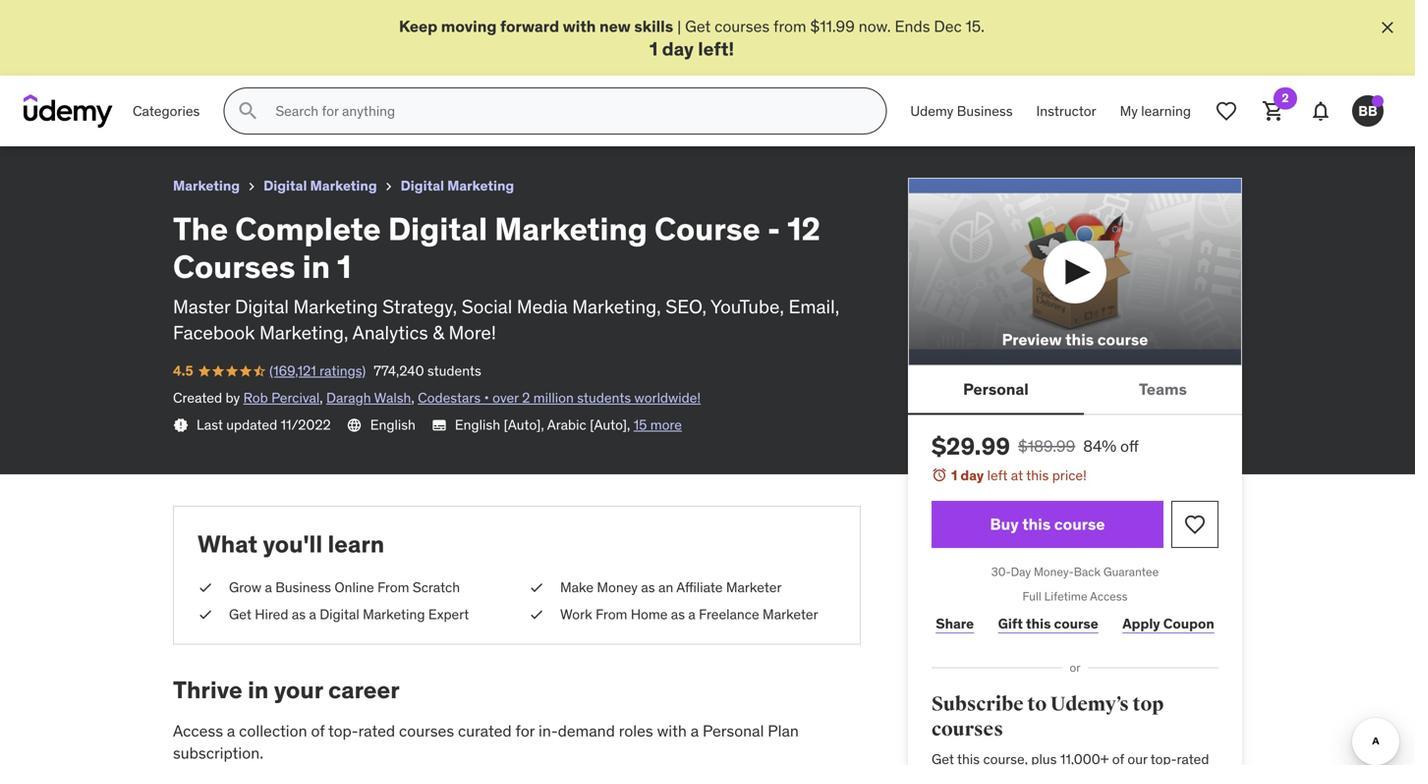 Task type: describe. For each thing, give the bounding box(es) containing it.
access inside access a collection of top-rated courses curated for in-demand roles with a personal plan subscription.
[[173, 721, 223, 742]]

1 vertical spatial day
[[961, 467, 984, 485]]

million
[[533, 389, 574, 407]]

15 more button
[[634, 416, 682, 435]]

2 horizontal spatial as
[[671, 606, 685, 624]]

close image
[[1378, 18, 1398, 37]]

udemy
[[910, 102, 954, 120]]

to
[[1028, 693, 1047, 717]]

0 horizontal spatial get
[[229, 606, 251, 624]]

your
[[274, 676, 323, 705]]

dec
[[934, 16, 962, 36]]

money-
[[1034, 565, 1074, 580]]

notifications image
[[1309, 99, 1333, 123]]

online
[[335, 579, 374, 597]]

access a collection of top-rated courses curated for in-demand roles with a personal plan subscription.
[[173, 721, 799, 764]]

english [auto], arabic [auto] , 15 more
[[455, 416, 682, 434]]

gift
[[998, 616, 1023, 633]]

1 horizontal spatial marketing,
[[572, 295, 661, 318]]

daragh walsh link
[[326, 389, 411, 407]]

rob percival link
[[243, 389, 320, 407]]

84%
[[1083, 436, 1117, 457]]

roles
[[619, 721, 653, 742]]

1 inside the complete digital marketing course - 12 courses in 1 master digital marketing strategy, social media marketing, seo, youtube, email, facebook marketing, analytics & more!
[[337, 247, 351, 286]]

closed captions image
[[431, 418, 447, 433]]

apply coupon button
[[1119, 605, 1219, 644]]

facebook
[[173, 321, 255, 344]]

share
[[936, 616, 974, 633]]

preview this course
[[1002, 330, 1148, 350]]

more!
[[449, 321, 496, 344]]

media
[[517, 295, 568, 318]]

work
[[560, 606, 592, 624]]

(169,121
[[269, 362, 316, 380]]

a right roles
[[691, 721, 699, 742]]

0 horizontal spatial business
[[275, 579, 331, 597]]

rated
[[358, 721, 395, 742]]

shopping cart with 2 items image
[[1262, 99, 1286, 123]]

a right hired
[[309, 606, 316, 624]]

774,240
[[374, 362, 424, 380]]

hired
[[255, 606, 288, 624]]

the for the complete digital marketing course - 12 courses in 1
[[16, 8, 43, 29]]

share button
[[932, 605, 978, 644]]

1 horizontal spatial from
[[596, 606, 628, 624]]

•
[[484, 389, 489, 407]]

gift this course link
[[994, 605, 1103, 644]]

a up subscription.
[[227, 721, 235, 742]]

from
[[774, 16, 807, 36]]

[auto]
[[590, 416, 627, 434]]

course for preview this course
[[1098, 330, 1148, 350]]

udemy's
[[1051, 693, 1129, 717]]

what
[[198, 530, 258, 559]]

buy
[[990, 514, 1019, 535]]

rob
[[243, 389, 268, 407]]

walsh
[[374, 389, 411, 407]]

$29.99 $189.99 84% off
[[932, 432, 1139, 461]]

0 vertical spatial wishlist image
[[1215, 99, 1238, 123]]

as for a
[[292, 606, 306, 624]]

|
[[677, 16, 681, 36]]

lifetime
[[1044, 589, 1088, 604]]

at
[[1011, 467, 1023, 485]]

in for the complete digital marketing course - 12 courses in 1 master digital marketing strategy, social media marketing, seo, youtube, email, facebook marketing, analytics & more!
[[302, 247, 330, 286]]

xsmall image for last
[[173, 418, 189, 434]]

plan
[[768, 721, 799, 742]]

submit search image
[[236, 99, 260, 123]]

home
[[631, 606, 668, 624]]

1 digital marketing link from the left
[[264, 174, 377, 199]]

expert
[[428, 606, 469, 624]]

back
[[1074, 565, 1101, 580]]

0 vertical spatial marketer
[[726, 579, 782, 597]]

course for gift this course
[[1054, 616, 1099, 633]]

learn
[[328, 530, 385, 559]]

1 horizontal spatial students
[[577, 389, 631, 407]]

keep moving forward with new skills | get courses from $11.99 now. ends dec 15. 1 day left!
[[399, 16, 985, 60]]

courses inside access a collection of top-rated courses curated for in-demand roles with a personal plan subscription.
[[399, 721, 454, 742]]

make money as an affiliate marketer
[[560, 579, 782, 597]]

get inside keep moving forward with new skills | get courses from $11.99 now. ends dec 15. 1 day left!
[[685, 16, 711, 36]]

youtube,
[[711, 295, 784, 318]]

teams
[[1139, 379, 1187, 399]]

make
[[560, 579, 594, 597]]

day inside keep moving forward with new skills | get courses from $11.99 now. ends dec 15. 1 day left!
[[662, 37, 694, 60]]

ratings)
[[320, 362, 366, 380]]

the for the complete digital marketing course - 12 courses in 1 master digital marketing strategy, social media marketing, seo, youtube, email, facebook marketing, analytics & more!
[[173, 209, 228, 249]]

with inside keep moving forward with new skills | get courses from $11.99 now. ends dec 15. 1 day left!
[[563, 16, 596, 36]]

guarantee
[[1104, 565, 1159, 580]]

subscribe to udemy's top courses
[[932, 693, 1164, 742]]

more
[[650, 416, 682, 434]]

1 vertical spatial 2
[[522, 389, 530, 407]]

affiliate
[[677, 579, 723, 597]]

strategy,
[[382, 295, 457, 318]]

courses for the complete digital marketing course - 12 courses in 1 master digital marketing strategy, social media marketing, seo, youtube, email, facebook marketing, analytics & more!
[[173, 247, 295, 286]]

codestars
[[418, 389, 481, 407]]

the complete digital marketing course - 12 courses in 1 master digital marketing strategy, social media marketing, seo, youtube, email, facebook marketing, analytics & more!
[[173, 209, 840, 344]]

learning
[[1141, 102, 1191, 120]]

in-
[[539, 721, 558, 742]]

you have alerts image
[[1372, 96, 1384, 107]]

collection
[[239, 721, 307, 742]]

0 horizontal spatial students
[[427, 362, 482, 380]]

0 vertical spatial business
[[957, 102, 1013, 120]]

what you'll learn
[[198, 530, 385, 559]]

in for the complete digital marketing course - 12 courses in 1
[[408, 8, 422, 29]]

- for the complete digital marketing course - 12 courses in 1 master digital marketing strategy, social media marketing, seo, youtube, email, facebook marketing, analytics & more!
[[768, 209, 781, 249]]

english for english [auto], arabic [auto] , 15 more
[[455, 416, 500, 434]]

scratch
[[413, 579, 460, 597]]

course for the complete digital marketing course - 12 courses in 1
[[257, 8, 309, 29]]

1 inside keep moving forward with new skills | get courses from $11.99 now. ends dec 15. 1 day left!
[[650, 37, 658, 60]]

demand
[[558, 721, 615, 742]]

codestars • over 2 million students worldwide! link
[[418, 389, 701, 407]]

this for preview
[[1066, 330, 1094, 350]]

1 day left at this price!
[[951, 467, 1087, 485]]

2 digital marketing from the left
[[401, 177, 514, 195]]

course for buy this course
[[1054, 514, 1105, 535]]

subscribe
[[932, 693, 1024, 717]]

15
[[634, 416, 647, 434]]

forward
[[500, 16, 559, 36]]

day
[[1011, 565, 1031, 580]]

2 horizontal spatial ,
[[627, 416, 630, 434]]

apply
[[1123, 616, 1160, 633]]

15.
[[966, 16, 985, 36]]

preview this course button
[[908, 178, 1242, 366]]

udemy business link
[[899, 88, 1025, 135]]

xsmall image for make
[[529, 578, 545, 598]]

coupon
[[1164, 616, 1215, 633]]

udemy image
[[24, 95, 113, 128]]



Task type: locate. For each thing, give the bounding box(es) containing it.
2 horizontal spatial courses
[[932, 718, 1003, 742]]

as left an
[[641, 579, 655, 597]]

master
[[173, 295, 230, 318]]

0 horizontal spatial marketing,
[[259, 321, 348, 344]]

2 horizontal spatial xsmall image
[[529, 578, 545, 598]]

with
[[563, 16, 596, 36], [657, 721, 687, 742]]

0 vertical spatial marketing,
[[572, 295, 661, 318]]

a
[[265, 579, 272, 597], [309, 606, 316, 624], [688, 606, 696, 624], [227, 721, 235, 742], [691, 721, 699, 742]]

this right gift at right bottom
[[1026, 616, 1051, 633]]

1 horizontal spatial english
[[455, 416, 500, 434]]

0 vertical spatial in
[[408, 8, 422, 29]]

2 horizontal spatial in
[[408, 8, 422, 29]]

1 vertical spatial 12
[[788, 209, 821, 249]]

from right 'online'
[[378, 579, 409, 597]]

personal down the preview
[[963, 379, 1029, 399]]

30-
[[992, 565, 1011, 580]]

this for buy
[[1022, 514, 1051, 535]]

xsmall image left make on the left bottom
[[529, 578, 545, 598]]

1 horizontal spatial digital marketing link
[[401, 174, 514, 199]]

1 horizontal spatial the
[[173, 209, 228, 249]]

curated
[[458, 721, 512, 742]]

english down walsh
[[370, 416, 416, 434]]

digital marketing link
[[264, 174, 377, 199], [401, 174, 514, 199]]

with right roles
[[657, 721, 687, 742]]

analytics
[[352, 321, 428, 344]]

get hired as a digital marketing expert
[[229, 606, 469, 624]]

1 horizontal spatial as
[[641, 579, 655, 597]]

xsmall image for get
[[198, 606, 213, 625]]

wishlist image
[[1215, 99, 1238, 123], [1183, 513, 1207, 537]]

access
[[1090, 589, 1128, 604], [173, 721, 223, 742]]

0 horizontal spatial digital marketing link
[[264, 174, 377, 199]]

get down grow
[[229, 606, 251, 624]]

or
[[1070, 661, 1081, 676]]

course language image
[[347, 418, 362, 434]]

the complete digital marketing course - 12 courses in 1
[[16, 8, 432, 29]]

digital marketing
[[264, 177, 377, 195], [401, 177, 514, 195]]

as down "make money as an affiliate marketer"
[[671, 606, 685, 624]]

complete for the complete digital marketing course - 12 courses in 1 master digital marketing strategy, social media marketing, seo, youtube, email, facebook marketing, analytics & more!
[[235, 209, 381, 249]]

1 horizontal spatial courses
[[715, 16, 770, 36]]

$29.99
[[932, 432, 1010, 461]]

marketing link
[[173, 174, 240, 199]]

last
[[197, 416, 223, 434]]

0 vertical spatial -
[[313, 8, 320, 29]]

1 vertical spatial access
[[173, 721, 223, 742]]

1 vertical spatial complete
[[235, 209, 381, 249]]

0 vertical spatial course
[[257, 8, 309, 29]]

english down •
[[455, 416, 500, 434]]

Search for anything text field
[[272, 95, 862, 128]]

(169,121 ratings)
[[269, 362, 366, 380]]

courses down subscribe
[[932, 718, 1003, 742]]

buy this course button
[[932, 501, 1164, 548]]

-
[[313, 8, 320, 29], [768, 209, 781, 249]]

1 horizontal spatial 2
[[1282, 91, 1289, 106]]

career
[[328, 676, 400, 705]]

1 vertical spatial marketer
[[763, 606, 818, 624]]

774,240 students
[[374, 362, 482, 380]]

0 vertical spatial with
[[563, 16, 596, 36]]

business right udemy
[[957, 102, 1013, 120]]

0 vertical spatial personal
[[963, 379, 1029, 399]]

0 vertical spatial courses
[[343, 8, 404, 29]]

1 horizontal spatial personal
[[963, 379, 1029, 399]]

as for an
[[641, 579, 655, 597]]

0 vertical spatial 2
[[1282, 91, 1289, 106]]

seo,
[[666, 295, 707, 318]]

2 vertical spatial xsmall image
[[198, 606, 213, 625]]

courses right rated
[[399, 721, 454, 742]]

0 vertical spatial 12
[[323, 8, 340, 29]]

day left left
[[961, 467, 984, 485]]

preview
[[1002, 330, 1062, 350]]

tab list
[[908, 366, 1242, 415]]

daragh
[[326, 389, 371, 407]]

this right the preview
[[1066, 330, 1094, 350]]

bb
[[1359, 102, 1378, 120]]

4.5
[[173, 362, 193, 380]]

courses inside keep moving forward with new skills | get courses from $11.99 now. ends dec 15. 1 day left!
[[715, 16, 770, 36]]

1 horizontal spatial xsmall image
[[198, 606, 213, 625]]

1 vertical spatial -
[[768, 209, 781, 249]]

, down (169,121 ratings)
[[320, 389, 323, 407]]

1 vertical spatial from
[[596, 606, 628, 624]]

personal inside access a collection of top-rated courses curated for in-demand roles with a personal plan subscription.
[[703, 721, 764, 742]]

1 vertical spatial wishlist image
[[1183, 513, 1207, 537]]

1 english from the left
[[370, 416, 416, 434]]

course
[[257, 8, 309, 29], [655, 209, 761, 249]]

0 horizontal spatial digital marketing
[[264, 177, 377, 195]]

day
[[662, 37, 694, 60], [961, 467, 984, 485]]

0 horizontal spatial access
[[173, 721, 223, 742]]

1 vertical spatial marketing,
[[259, 321, 348, 344]]

courses left moving on the top of page
[[343, 8, 404, 29]]

$189.99
[[1018, 436, 1076, 457]]

course up back
[[1054, 514, 1105, 535]]

marketer
[[726, 579, 782, 597], [763, 606, 818, 624]]

of
[[311, 721, 325, 742]]

day down "|"
[[662, 37, 694, 60]]

business up hired
[[275, 579, 331, 597]]

buy this course
[[990, 514, 1105, 535]]

0 vertical spatial course
[[1098, 330, 1148, 350]]

gift this course
[[998, 616, 1099, 633]]

this right the buy
[[1022, 514, 1051, 535]]

off
[[1121, 436, 1139, 457]]

xsmall image left hired
[[198, 606, 213, 625]]

top
[[1133, 693, 1164, 717]]

1 horizontal spatial with
[[657, 721, 687, 742]]

1 horizontal spatial digital marketing
[[401, 177, 514, 195]]

courses inside subscribe to udemy's top courses
[[932, 718, 1003, 742]]

1 horizontal spatial in
[[302, 247, 330, 286]]

keep
[[399, 16, 438, 36]]

for
[[516, 721, 535, 742]]

0 vertical spatial access
[[1090, 589, 1128, 604]]

1 vertical spatial get
[[229, 606, 251, 624]]

courses for the complete digital marketing course - 12 courses in 1
[[343, 8, 404, 29]]

instructor
[[1037, 102, 1097, 120]]

from down money
[[596, 606, 628, 624]]

1 digital marketing from the left
[[264, 177, 377, 195]]

1 vertical spatial business
[[275, 579, 331, 597]]

0 vertical spatial get
[[685, 16, 711, 36]]

created
[[173, 389, 222, 407]]

complete for the complete digital marketing course - 12 courses in 1
[[47, 8, 120, 29]]

0 horizontal spatial from
[[378, 579, 409, 597]]

social
[[462, 295, 512, 318]]

1 vertical spatial personal
[[703, 721, 764, 742]]

a right grow
[[265, 579, 272, 597]]

marketing, left the seo,
[[572, 295, 661, 318]]

12 inside the complete digital marketing course - 12 courses in 1 master digital marketing strategy, social media marketing, seo, youtube, email, facebook marketing, analytics & more!
[[788, 209, 821, 249]]

grow
[[229, 579, 262, 597]]

1 horizontal spatial get
[[685, 16, 711, 36]]

1 horizontal spatial wishlist image
[[1215, 99, 1238, 123]]

12 left 'keep'
[[323, 8, 340, 29]]

0 vertical spatial the
[[16, 8, 43, 29]]

an
[[659, 579, 674, 597]]

1 vertical spatial course
[[1054, 514, 1105, 535]]

0 horizontal spatial course
[[257, 8, 309, 29]]

access up subscription.
[[173, 721, 223, 742]]

0 horizontal spatial 2
[[522, 389, 530, 407]]

2 vertical spatial in
[[248, 676, 269, 705]]

get right "|"
[[685, 16, 711, 36]]

personal button
[[908, 366, 1084, 413]]

as
[[641, 579, 655, 597], [292, 606, 306, 624], [671, 606, 685, 624]]

with left new
[[563, 16, 596, 36]]

12 for the complete digital marketing course - 12 courses in 1
[[323, 8, 340, 29]]

1 horizontal spatial -
[[768, 209, 781, 249]]

- for the complete digital marketing course - 12 courses in 1
[[313, 8, 320, 29]]

students up "[auto]"
[[577, 389, 631, 407]]

this for gift
[[1026, 616, 1051, 633]]

1 horizontal spatial course
[[655, 209, 761, 249]]

udemy business
[[910, 102, 1013, 120]]

courses up left!
[[715, 16, 770, 36]]

marketer right freelance
[[763, 606, 818, 624]]

complete inside the complete digital marketing course - 12 courses in 1 master digital marketing strategy, social media marketing, seo, youtube, email, facebook marketing, analytics & more!
[[235, 209, 381, 249]]

freelance
[[699, 606, 759, 624]]

1 vertical spatial with
[[657, 721, 687, 742]]

1 vertical spatial students
[[577, 389, 631, 407]]

1 vertical spatial course
[[655, 209, 761, 249]]

0 horizontal spatial personal
[[703, 721, 764, 742]]

12 for the complete digital marketing course - 12 courses in 1 master digital marketing strategy, social media marketing, seo, youtube, email, facebook marketing, analytics & more!
[[788, 209, 821, 249]]

top-
[[328, 721, 358, 742]]

tab list containing personal
[[908, 366, 1242, 415]]

the inside the complete digital marketing course - 12 courses in 1 master digital marketing strategy, social media marketing, seo, youtube, email, facebook marketing, analytics & more!
[[173, 209, 228, 249]]

2 left notifications icon
[[1282, 91, 1289, 106]]

alarm image
[[932, 467, 948, 483]]

0 vertical spatial from
[[378, 579, 409, 597]]

access inside the 30-day money-back guarantee full lifetime access
[[1090, 589, 1128, 604]]

0 vertical spatial day
[[662, 37, 694, 60]]

0 horizontal spatial wishlist image
[[1183, 513, 1207, 537]]

get
[[685, 16, 711, 36], [229, 606, 251, 624]]

subscription.
[[173, 743, 263, 764]]

0 horizontal spatial in
[[248, 676, 269, 705]]

2 digital marketing link from the left
[[401, 174, 514, 199]]

0 vertical spatial xsmall image
[[173, 418, 189, 434]]

digital
[[123, 8, 173, 29], [264, 177, 307, 195], [401, 177, 444, 195], [388, 209, 488, 249], [235, 295, 289, 318], [320, 606, 359, 624]]

teams button
[[1084, 366, 1242, 413]]

0 horizontal spatial english
[[370, 416, 416, 434]]

courses inside the complete digital marketing course - 12 courses in 1 master digital marketing strategy, social media marketing, seo, youtube, email, facebook marketing, analytics & more!
[[173, 247, 295, 286]]

course inside the complete digital marketing course - 12 courses in 1 master digital marketing strategy, social media marketing, seo, youtube, email, facebook marketing, analytics & more!
[[655, 209, 761, 249]]

course for the complete digital marketing course - 12 courses in 1 master digital marketing strategy, social media marketing, seo, youtube, email, facebook marketing, analytics & more!
[[655, 209, 761, 249]]

you'll
[[263, 530, 323, 559]]

marketing, up (169,121
[[259, 321, 348, 344]]

1 horizontal spatial business
[[957, 102, 1013, 120]]

in inside the complete digital marketing course - 12 courses in 1 master digital marketing strategy, social media marketing, seo, youtube, email, facebook marketing, analytics & more!
[[302, 247, 330, 286]]

course
[[1098, 330, 1148, 350], [1054, 514, 1105, 535], [1054, 616, 1099, 633]]

xsmall image
[[173, 418, 189, 434], [529, 578, 545, 598], [198, 606, 213, 625]]

marketing,
[[572, 295, 661, 318], [259, 321, 348, 344]]

12 up email,
[[788, 209, 821, 249]]

0 horizontal spatial as
[[292, 606, 306, 624]]

thrive
[[173, 676, 243, 705]]

work from home as a freelance marketer
[[560, 606, 818, 624]]

2 link
[[1250, 88, 1297, 135]]

, down 774,240
[[411, 389, 415, 407]]

personal inside button
[[963, 379, 1029, 399]]

course down lifetime
[[1054, 616, 1099, 633]]

0 horizontal spatial -
[[313, 8, 320, 29]]

this right at
[[1026, 467, 1049, 485]]

1 vertical spatial in
[[302, 247, 330, 286]]

0 horizontal spatial xsmall image
[[173, 418, 189, 434]]

2 vertical spatial course
[[1054, 616, 1099, 633]]

over
[[493, 389, 519, 407]]

categories button
[[121, 88, 212, 135]]

courses
[[715, 16, 770, 36], [932, 718, 1003, 742], [399, 721, 454, 742]]

12
[[323, 8, 340, 29], [788, 209, 821, 249]]

email,
[[789, 295, 840, 318]]

2 english from the left
[[455, 416, 500, 434]]

, left "15"
[[627, 416, 630, 434]]

1 horizontal spatial day
[[961, 467, 984, 485]]

access down back
[[1090, 589, 1128, 604]]

0 horizontal spatial courses
[[399, 721, 454, 742]]

with inside access a collection of top-rated courses curated for in-demand roles with a personal plan subscription.
[[657, 721, 687, 742]]

my learning
[[1120, 102, 1191, 120]]

0 horizontal spatial day
[[662, 37, 694, 60]]

the
[[16, 8, 43, 29], [173, 209, 228, 249]]

english for english
[[370, 416, 416, 434]]

0 horizontal spatial the
[[16, 8, 43, 29]]

2 right over
[[522, 389, 530, 407]]

bb link
[[1345, 88, 1392, 135]]

skills
[[634, 16, 673, 36]]

0 vertical spatial students
[[427, 362, 482, 380]]

xsmall image left last
[[173, 418, 189, 434]]

a down affiliate
[[688, 606, 696, 624]]

0 horizontal spatial complete
[[47, 8, 120, 29]]

course up teams
[[1098, 330, 1148, 350]]

1 horizontal spatial ,
[[411, 389, 415, 407]]

price!
[[1052, 467, 1087, 485]]

0 horizontal spatial ,
[[320, 389, 323, 407]]

1 horizontal spatial 12
[[788, 209, 821, 249]]

as right hired
[[292, 606, 306, 624]]

- inside the complete digital marketing course - 12 courses in 1 master digital marketing strategy, social media marketing, seo, youtube, email, facebook marketing, analytics & more!
[[768, 209, 781, 249]]

0 horizontal spatial 12
[[323, 8, 340, 29]]

1 horizontal spatial complete
[[235, 209, 381, 249]]

xsmall image
[[244, 179, 260, 195], [381, 179, 397, 195], [198, 578, 213, 598], [529, 606, 545, 625]]

&
[[433, 321, 444, 344]]

my
[[1120, 102, 1138, 120]]

1 vertical spatial xsmall image
[[529, 578, 545, 598]]

1 horizontal spatial access
[[1090, 589, 1128, 604]]

new
[[600, 16, 631, 36]]

0 horizontal spatial courses
[[173, 247, 295, 286]]

from
[[378, 579, 409, 597], [596, 606, 628, 624]]

courses up "master"
[[173, 247, 295, 286]]

marketer up freelance
[[726, 579, 782, 597]]

worldwide!
[[635, 389, 701, 407]]

11/2022
[[281, 416, 331, 434]]

0 horizontal spatial with
[[563, 16, 596, 36]]

students up codestars
[[427, 362, 482, 380]]

created by rob percival , daragh walsh , codestars • over 2 million students worldwide!
[[173, 389, 701, 407]]

1 vertical spatial the
[[173, 209, 228, 249]]

moving
[[441, 16, 497, 36]]

personal left plan
[[703, 721, 764, 742]]

0 vertical spatial complete
[[47, 8, 120, 29]]

1 vertical spatial courses
[[173, 247, 295, 286]]

1 horizontal spatial courses
[[343, 8, 404, 29]]



Task type: vqa. For each thing, say whether or not it's contained in the screenshot.
the rightmost Marketing,
yes



